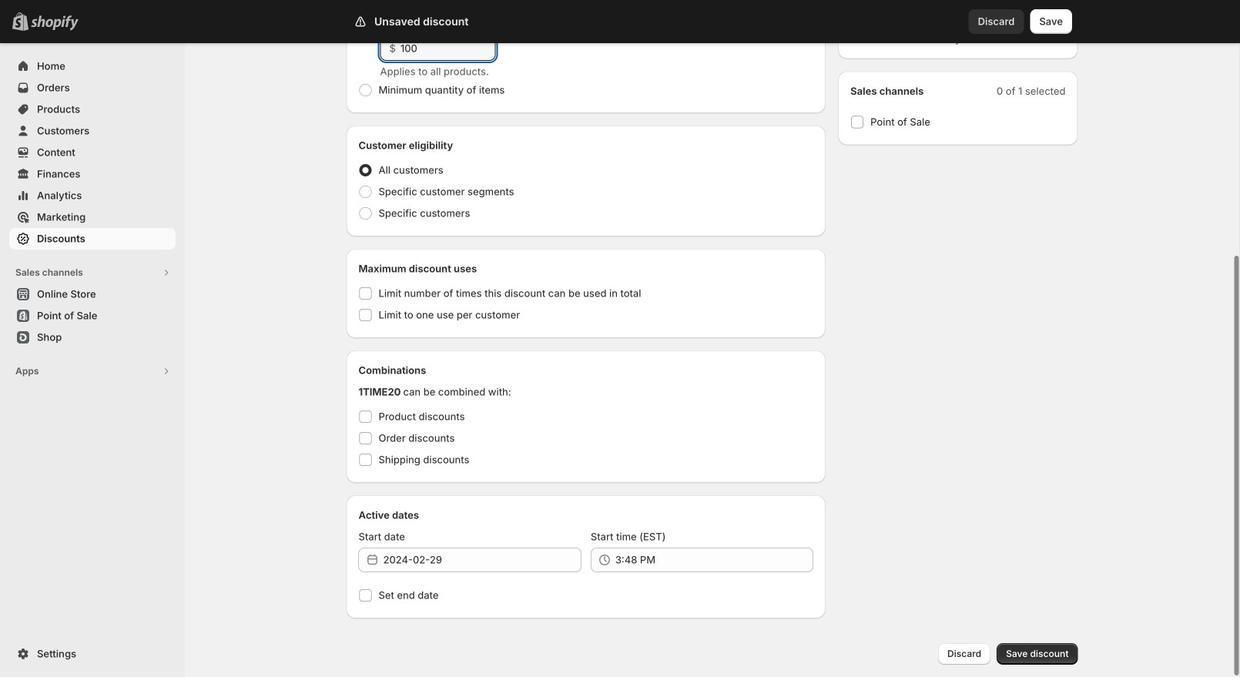 Task type: describe. For each thing, give the bounding box(es) containing it.
0.00 text field
[[401, 36, 496, 61]]



Task type: vqa. For each thing, say whether or not it's contained in the screenshot.
Shopify IMAGE
yes



Task type: locate. For each thing, give the bounding box(es) containing it.
shopify image
[[31, 15, 79, 31]]

Enter time text field
[[616, 548, 814, 573]]

YYYY-MM-DD text field
[[383, 548, 582, 573]]



